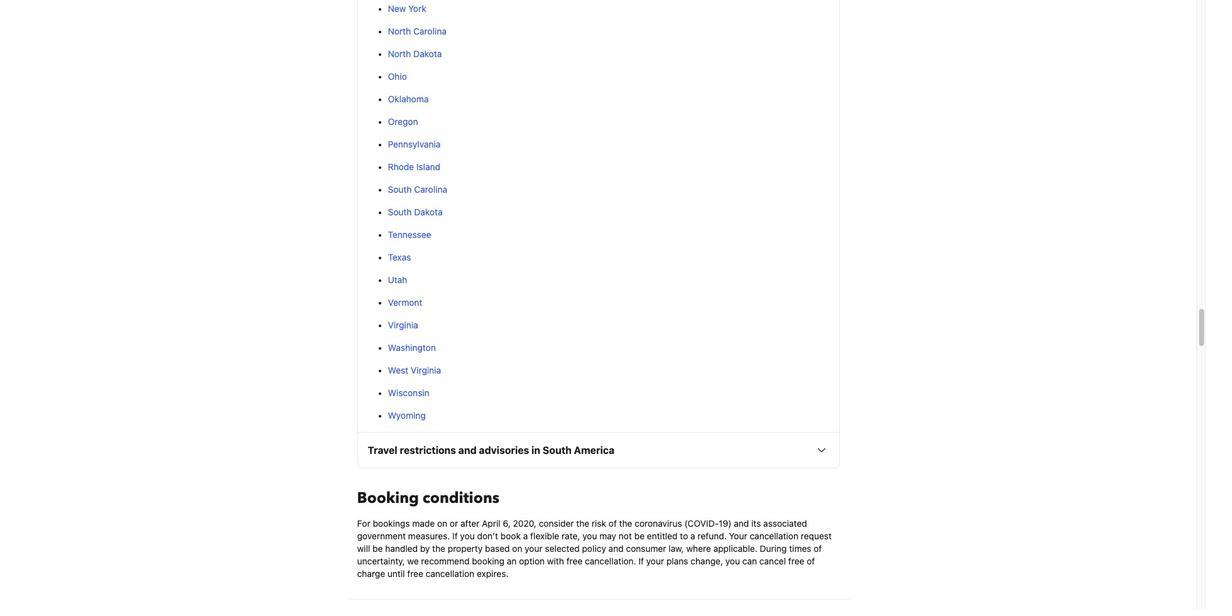 Task type: vqa. For each thing, say whether or not it's contained in the screenshot.
· to the left
no



Task type: locate. For each thing, give the bounding box(es) containing it.
request
[[801, 531, 832, 542]]

2 north from the top
[[388, 48, 411, 59]]

carolina for north carolina
[[413, 26, 447, 37]]

oklahoma link
[[388, 94, 429, 104]]

1 horizontal spatial if
[[639, 556, 644, 567]]

april
[[482, 518, 501, 529]]

south carolina link
[[388, 184, 447, 195]]

1 vertical spatial north
[[388, 48, 411, 59]]

and up cancellation.
[[609, 544, 624, 554]]

wyoming
[[388, 410, 426, 421]]

0 vertical spatial your
[[525, 544, 543, 554]]

carolina for south carolina
[[414, 184, 447, 195]]

the left risk
[[576, 518, 589, 529]]

booking
[[357, 488, 419, 509]]

be up the uncertainty,
[[373, 544, 383, 554]]

south dakota link
[[388, 207, 443, 217]]

free
[[567, 556, 583, 567], [788, 556, 804, 567], [407, 569, 423, 579]]

0 horizontal spatial you
[[460, 531, 475, 542]]

1 vertical spatial on
[[512, 544, 522, 554]]

cancellation up during
[[750, 531, 799, 542]]

carolina down york
[[413, 26, 447, 37]]

you
[[460, 531, 475, 542], [583, 531, 597, 542], [725, 556, 740, 567]]

of up may
[[609, 518, 617, 529]]

can
[[742, 556, 757, 567]]

south right in
[[543, 445, 572, 456]]

south
[[388, 184, 412, 195], [388, 207, 412, 217], [543, 445, 572, 456]]

west virginia
[[388, 365, 441, 376]]

dakota down north carolina at the left of page
[[413, 48, 442, 59]]

and up your
[[734, 518, 749, 529]]

0 horizontal spatial and
[[458, 445, 477, 456]]

0 horizontal spatial a
[[523, 531, 528, 542]]

1 horizontal spatial your
[[646, 556, 664, 567]]

carolina
[[413, 26, 447, 37], [414, 184, 447, 195]]

your
[[729, 531, 747, 542]]

free down selected
[[567, 556, 583, 567]]

your
[[525, 544, 543, 554], [646, 556, 664, 567]]

island
[[416, 162, 440, 172]]

0 horizontal spatial your
[[525, 544, 543, 554]]

virginia down washington
[[411, 365, 441, 376]]

0 vertical spatial if
[[452, 531, 458, 542]]

virginia
[[388, 320, 418, 331], [411, 365, 441, 376]]

booking conditions
[[357, 488, 499, 509]]

0 horizontal spatial on
[[437, 518, 447, 529]]

(covid-
[[684, 518, 719, 529]]

be right not at the right bottom of the page
[[634, 531, 645, 542]]

property
[[448, 544, 483, 554]]

north dakota link
[[388, 48, 442, 59]]

based
[[485, 544, 510, 554]]

1 horizontal spatial on
[[512, 544, 522, 554]]

virginia down vermont
[[388, 320, 418, 331]]

0 vertical spatial north
[[388, 26, 411, 37]]

a right to
[[691, 531, 695, 542]]

0 horizontal spatial free
[[407, 569, 423, 579]]

0 vertical spatial virginia
[[388, 320, 418, 331]]

0 vertical spatial and
[[458, 445, 477, 456]]

plans
[[667, 556, 688, 567]]

free down times
[[788, 556, 804, 567]]

0 vertical spatial on
[[437, 518, 447, 529]]

york
[[408, 3, 426, 14]]

dakota for north dakota
[[413, 48, 442, 59]]

on left or
[[437, 518, 447, 529]]

1 horizontal spatial a
[[691, 531, 695, 542]]

of
[[609, 518, 617, 529], [814, 544, 822, 554], [807, 556, 815, 567]]

the right by
[[432, 544, 445, 554]]

and left advisories
[[458, 445, 477, 456]]

carolina down island
[[414, 184, 447, 195]]

tennessee
[[388, 229, 431, 240]]

south up tennessee "link" at left top
[[388, 207, 412, 217]]

until
[[388, 569, 405, 579]]

you up policy
[[583, 531, 597, 542]]

during
[[760, 544, 787, 554]]

option
[[519, 556, 545, 567]]

1 vertical spatial south
[[388, 207, 412, 217]]

on up an on the bottom of page
[[512, 544, 522, 554]]

0 vertical spatial dakota
[[413, 48, 442, 59]]

2 horizontal spatial free
[[788, 556, 804, 567]]

if down consumer
[[639, 556, 644, 567]]

1 vertical spatial carolina
[[414, 184, 447, 195]]

government
[[357, 531, 406, 542]]

free down the we
[[407, 569, 423, 579]]

1 vertical spatial virginia
[[411, 365, 441, 376]]

1 horizontal spatial and
[[609, 544, 624, 554]]

north carolina
[[388, 26, 447, 37]]

flexible
[[530, 531, 559, 542]]

cancellation.
[[585, 556, 636, 567]]

not
[[619, 531, 632, 542]]

cancellation down recommend
[[426, 569, 474, 579]]

after
[[460, 518, 480, 529]]

north
[[388, 26, 411, 37], [388, 48, 411, 59]]

0 vertical spatial carolina
[[413, 26, 447, 37]]

texas
[[388, 252, 411, 263]]

dakota
[[413, 48, 442, 59], [414, 207, 443, 217]]

a down 2020,
[[523, 531, 528, 542]]

north down new
[[388, 26, 411, 37]]

north up ohio link
[[388, 48, 411, 59]]

handled
[[385, 544, 418, 554]]

south down rhode
[[388, 184, 412, 195]]

of down request
[[814, 544, 822, 554]]

consider
[[539, 518, 574, 529]]

dakota down south carolina link
[[414, 207, 443, 217]]

your up "option"
[[525, 544, 543, 554]]

1 north from the top
[[388, 26, 411, 37]]

selected
[[545, 544, 580, 554]]

2020,
[[513, 518, 536, 529]]

if down or
[[452, 531, 458, 542]]

advisories
[[479, 445, 529, 456]]

1 horizontal spatial cancellation
[[750, 531, 799, 542]]

0 vertical spatial cancellation
[[750, 531, 799, 542]]

1 vertical spatial dakota
[[414, 207, 443, 217]]

west virginia link
[[388, 365, 441, 376]]

1 vertical spatial your
[[646, 556, 664, 567]]

pennsylvania link
[[388, 139, 441, 150]]

of down times
[[807, 556, 815, 567]]

washington
[[388, 342, 436, 353]]

dakota for south dakota
[[414, 207, 443, 217]]

or
[[450, 518, 458, 529]]

virginia link
[[388, 320, 418, 331]]

vermont link
[[388, 297, 422, 308]]

policy
[[582, 544, 606, 554]]

0 vertical spatial be
[[634, 531, 645, 542]]

oregon link
[[388, 116, 418, 127]]

with
[[547, 556, 564, 567]]

for bookings made on or after april 6, 2020, consider the risk of the coronavirus (covid-19) and its associated government measures. if you don't book a flexible rate, you may not be entitled to a refund. your cancellation request will be handled by the property based on your selected policy and consumer law, where applicable. during times of uncertainty, we recommend booking an option with free cancellation. if your plans change, you can cancel free of charge until free cancellation expires.
[[357, 518, 832, 579]]

you down applicable.
[[725, 556, 740, 567]]

you up "property"
[[460, 531, 475, 542]]

west
[[388, 365, 408, 376]]

south carolina
[[388, 184, 447, 195]]

2 vertical spatial south
[[543, 445, 572, 456]]

1 vertical spatial and
[[734, 518, 749, 529]]

0 vertical spatial south
[[388, 184, 412, 195]]

0 horizontal spatial cancellation
[[426, 569, 474, 579]]

washington link
[[388, 342, 436, 353]]

by
[[420, 544, 430, 554]]

0 horizontal spatial be
[[373, 544, 383, 554]]

the up not at the right bottom of the page
[[619, 518, 632, 529]]

1 horizontal spatial be
[[634, 531, 645, 542]]

south dakota
[[388, 207, 443, 217]]

your down consumer
[[646, 556, 664, 567]]

an
[[507, 556, 517, 567]]

bookings
[[373, 518, 410, 529]]



Task type: describe. For each thing, give the bounding box(es) containing it.
oklahoma
[[388, 94, 429, 104]]

conditions
[[423, 488, 499, 509]]

north carolina link
[[388, 26, 447, 37]]

south for south carolina
[[388, 184, 412, 195]]

south for south dakota
[[388, 207, 412, 217]]

where
[[686, 544, 711, 554]]

and inside dropdown button
[[458, 445, 477, 456]]

wisconsin link
[[388, 388, 430, 398]]

2 horizontal spatial the
[[619, 518, 632, 529]]

ohio link
[[388, 71, 407, 82]]

2 vertical spatial and
[[609, 544, 624, 554]]

1 vertical spatial be
[[373, 544, 383, 554]]

travel restrictions and advisories in south america
[[368, 445, 615, 456]]

measures.
[[408, 531, 450, 542]]

rhode
[[388, 162, 414, 172]]

we
[[407, 556, 419, 567]]

to
[[680, 531, 688, 542]]

don't
[[477, 531, 498, 542]]

texas link
[[388, 252, 411, 263]]

made
[[412, 518, 435, 529]]

1 vertical spatial if
[[639, 556, 644, 567]]

oregon
[[388, 116, 418, 127]]

recommend
[[421, 556, 470, 567]]

restrictions
[[400, 445, 456, 456]]

2 vertical spatial of
[[807, 556, 815, 567]]

6,
[[503, 518, 511, 529]]

wyoming link
[[388, 410, 426, 421]]

new york link
[[388, 3, 426, 14]]

new york
[[388, 3, 426, 14]]

expires.
[[477, 569, 509, 579]]

north dakota
[[388, 48, 442, 59]]

2 horizontal spatial you
[[725, 556, 740, 567]]

north for north dakota
[[388, 48, 411, 59]]

times
[[789, 544, 811, 554]]

law,
[[669, 544, 684, 554]]

south inside dropdown button
[[543, 445, 572, 456]]

its
[[751, 518, 761, 529]]

utah link
[[388, 275, 407, 285]]

applicable.
[[713, 544, 757, 554]]

cancel
[[759, 556, 786, 567]]

may
[[600, 531, 616, 542]]

19)
[[719, 518, 732, 529]]

rhode island link
[[388, 162, 440, 172]]

0 horizontal spatial if
[[452, 531, 458, 542]]

2 a from the left
[[691, 531, 695, 542]]

charge
[[357, 569, 385, 579]]

1 horizontal spatial you
[[583, 531, 597, 542]]

for
[[357, 518, 370, 529]]

pennsylvania
[[388, 139, 441, 150]]

rhode island
[[388, 162, 440, 172]]

risk
[[592, 518, 606, 529]]

entitled
[[647, 531, 678, 542]]

travel restrictions and advisories in south america button
[[358, 433, 839, 468]]

refund.
[[698, 531, 727, 542]]

coronavirus
[[635, 518, 682, 529]]

booking
[[472, 556, 505, 567]]

1 horizontal spatial free
[[567, 556, 583, 567]]

tennessee link
[[388, 229, 431, 240]]

america
[[574, 445, 615, 456]]

1 a from the left
[[523, 531, 528, 542]]

uncertainty,
[[357, 556, 405, 567]]

consumer
[[626, 544, 666, 554]]

vermont
[[388, 297, 422, 308]]

associated
[[763, 518, 807, 529]]

book
[[501, 531, 521, 542]]

ohio
[[388, 71, 407, 82]]

in
[[532, 445, 540, 456]]

utah
[[388, 275, 407, 285]]

will
[[357, 544, 370, 554]]

1 vertical spatial cancellation
[[426, 569, 474, 579]]

0 vertical spatial of
[[609, 518, 617, 529]]

travel
[[368, 445, 397, 456]]

1 vertical spatial of
[[814, 544, 822, 554]]

new
[[388, 3, 406, 14]]

rate,
[[562, 531, 580, 542]]

2 horizontal spatial and
[[734, 518, 749, 529]]

1 horizontal spatial the
[[576, 518, 589, 529]]

0 horizontal spatial the
[[432, 544, 445, 554]]

north for north carolina
[[388, 26, 411, 37]]

hotels information - accordion controls element
[[357, 0, 840, 469]]



